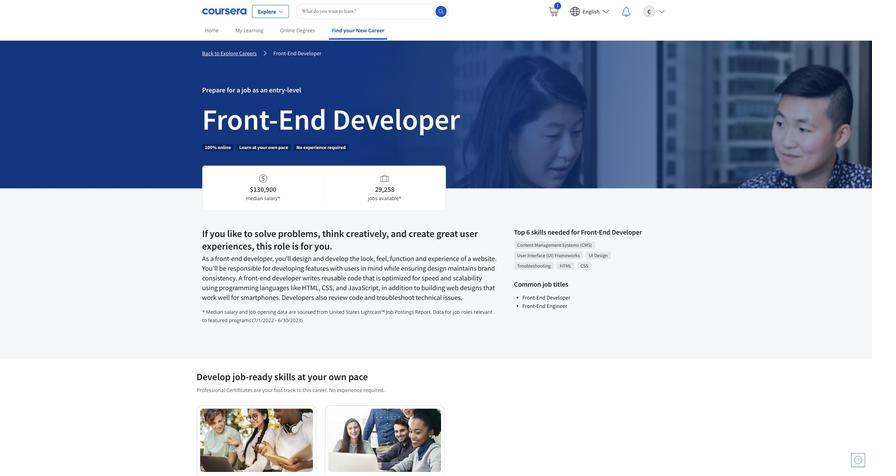 Task type: locate. For each thing, give the bounding box(es) containing it.
experience left of
[[428, 254, 459, 263]]

design up developing
[[292, 254, 311, 263]]

a right of
[[468, 254, 471, 263]]

salary up programs
[[224, 309, 238, 316]]

a left as
[[237, 86, 240, 94]]

1 horizontal spatial at
[[297, 371, 306, 384]]

like up developers
[[291, 284, 301, 292]]

(7/1/2022
[[252, 317, 274, 324]]

0 horizontal spatial skills
[[274, 371, 295, 384]]

coursera image
[[202, 6, 246, 17]]

frameworks
[[555, 253, 580, 259]]

job
[[386, 309, 393, 316]]

1 vertical spatial like
[[291, 284, 301, 292]]

to right track
[[297, 387, 302, 394]]

1 horizontal spatial is
[[376, 274, 381, 283]]

a
[[237, 86, 240, 94], [210, 254, 214, 263], [468, 254, 471, 263]]

0 horizontal spatial no
[[296, 144, 302, 151]]

0 horizontal spatial end
[[231, 254, 242, 263]]

What do you want to learn? text field
[[296, 4, 449, 19]]

0 horizontal spatial own
[[268, 144, 277, 151]]

job left as
[[242, 86, 251, 94]]

0 horizontal spatial pace
[[278, 144, 288, 151]]

needed
[[548, 228, 570, 237]]

0 horizontal spatial that
[[363, 274, 375, 283]]

1 horizontal spatial skills
[[531, 228, 546, 237]]

job left titles
[[542, 280, 552, 289]]

experience left the required
[[303, 144, 326, 151]]

are up 6/30/2023) on the bottom
[[289, 309, 296, 316]]

end
[[231, 254, 242, 263], [260, 274, 271, 283]]

29,258 jobs available *
[[368, 185, 401, 202]]

feel,
[[376, 254, 389, 263]]

end
[[287, 50, 297, 57], [278, 101, 326, 138], [599, 228, 610, 237], [536, 295, 545, 301], [536, 303, 545, 310]]

problems,
[[278, 228, 320, 240]]

review
[[329, 293, 348, 302]]

* inside $130,900 median salary *
[[278, 195, 280, 202]]

user
[[460, 228, 478, 240]]

1 horizontal spatial like
[[291, 284, 301, 292]]

1 horizontal spatial experience
[[337, 387, 362, 394]]

maintains
[[448, 264, 476, 273]]

function
[[390, 254, 414, 263]]

develop job-ready skills at your own pace professional certificates are your fast-track to this career. no experience required.
[[197, 371, 385, 394]]

front-
[[215, 254, 231, 263], [244, 274, 260, 283]]

1 vertical spatial no
[[329, 387, 336, 394]]

0 vertical spatial own
[[268, 144, 277, 151]]

0 vertical spatial at
[[252, 144, 257, 151]]

1 horizontal spatial that
[[483, 284, 495, 292]]

and up web
[[440, 274, 451, 283]]

you'll
[[202, 264, 218, 273]]

that up javascript,
[[363, 274, 375, 283]]

report.
[[415, 309, 432, 316]]

common job titles
[[514, 280, 568, 289]]

well
[[218, 293, 230, 302]]

this
[[256, 240, 272, 253], [303, 387, 311, 394]]

required
[[327, 144, 346, 151]]

2 horizontal spatial *
[[399, 195, 401, 202]]

online
[[280, 27, 295, 34]]

skills up track
[[274, 371, 295, 384]]

end up languages
[[260, 274, 271, 283]]

0 vertical spatial skills
[[531, 228, 546, 237]]

front- up be
[[215, 254, 231, 263]]

for right data
[[445, 309, 452, 316]]

to inside * median salary and job opening data are sourced from united states lightcast™ job postings report. data for job roles relevant to featured programs (7/1/2022 - 6/30/2023)
[[202, 317, 207, 324]]

0 horizontal spatial this
[[256, 240, 272, 253]]

an
[[260, 86, 268, 94]]

at inside develop job-ready skills at your own pace professional certificates are your fast-track to this career. no experience required.
[[297, 371, 306, 384]]

1 vertical spatial skills
[[274, 371, 295, 384]]

as
[[202, 254, 209, 263]]

front-end developer
[[273, 50, 321, 57], [202, 101, 460, 138]]

* right the median
[[278, 195, 280, 202]]

6
[[526, 228, 530, 237]]

languages
[[260, 284, 289, 292]]

also
[[315, 293, 327, 302]]

0 vertical spatial are
[[289, 309, 296, 316]]

and up the features
[[313, 254, 324, 263]]

your right find
[[343, 27, 355, 34]]

to down the median
[[202, 317, 207, 324]]

learn
[[239, 144, 251, 151]]

while
[[384, 264, 400, 273]]

1 horizontal spatial are
[[289, 309, 296, 316]]

29,258
[[375, 185, 395, 194]]

designs
[[460, 284, 482, 292]]

0 vertical spatial that
[[363, 274, 375, 283]]

0 horizontal spatial is
[[292, 240, 299, 253]]

1 horizontal spatial salary
[[264, 195, 278, 202]]

1 vertical spatial front-
[[244, 274, 260, 283]]

1 vertical spatial is
[[376, 274, 381, 283]]

developer
[[298, 50, 321, 57], [332, 101, 460, 138], [612, 228, 642, 237], [547, 295, 570, 301]]

0 vertical spatial pace
[[278, 144, 288, 151]]

0 horizontal spatial like
[[227, 228, 242, 240]]

your inside find your new career link
[[343, 27, 355, 34]]

1 vertical spatial explore
[[221, 50, 238, 57]]

2 horizontal spatial experience
[[428, 254, 459, 263]]

explore button
[[252, 5, 289, 18]]

content
[[517, 242, 534, 249]]

1 horizontal spatial *
[[278, 195, 280, 202]]

salary inside $130,900 median salary *
[[264, 195, 278, 202]]

0 horizontal spatial experience
[[303, 144, 326, 151]]

1 vertical spatial own
[[329, 371, 346, 384]]

and left create in the left of the page
[[391, 228, 407, 240]]

1 vertical spatial that
[[483, 284, 495, 292]]

this up developer,
[[256, 240, 272, 253]]

1 vertical spatial end
[[260, 274, 271, 283]]

salary
[[264, 195, 278, 202], [224, 309, 238, 316]]

0 vertical spatial no
[[296, 144, 302, 151]]

* right the jobs on the top of page
[[399, 195, 401, 202]]

this left the career. in the left bottom of the page
[[303, 387, 311, 394]]

0 vertical spatial salary
[[264, 195, 278, 202]]

0 vertical spatial is
[[292, 240, 299, 253]]

your right the learn
[[257, 144, 267, 151]]

is down mind
[[376, 274, 381, 283]]

1 vertical spatial this
[[303, 387, 311, 394]]

technical
[[416, 293, 442, 302]]

to left solve
[[244, 228, 253, 240]]

top 6 skills needed for front-end developer
[[514, 228, 642, 237]]

like right you
[[227, 228, 242, 240]]

no
[[296, 144, 302, 151], [329, 387, 336, 394]]

javascript,
[[348, 284, 380, 292]]

* inside * median salary and job opening data are sourced from united states lightcast™ job postings report. data for job roles relevant to featured programs (7/1/2022 - 6/30/2023)
[[202, 309, 205, 316]]

0 horizontal spatial *
[[202, 309, 205, 316]]

troubleshooting
[[517, 263, 551, 269]]

1 horizontal spatial explore
[[258, 8, 276, 15]]

100% online
[[205, 144, 231, 151]]

0 vertical spatial experience
[[303, 144, 326, 151]]

entry-
[[269, 86, 287, 94]]

experience left the required.
[[337, 387, 362, 394]]

back
[[202, 50, 213, 57]]

* inside '29,258 jobs available *'
[[399, 195, 401, 202]]

end left engineer
[[536, 303, 545, 310]]

work
[[202, 293, 217, 302]]

engineer
[[547, 303, 567, 310]]

in up troubleshoot
[[382, 284, 387, 292]]

jobs
[[368, 195, 378, 202]]

salary down $130,900
[[264, 195, 278, 202]]

explore up learning
[[258, 8, 276, 15]]

1 horizontal spatial design
[[427, 264, 446, 273]]

1 vertical spatial are
[[254, 387, 261, 394]]

code down javascript,
[[349, 293, 363, 302]]

0 vertical spatial this
[[256, 240, 272, 253]]

* for $130,900
[[278, 195, 280, 202]]

in down the look,
[[361, 264, 366, 273]]

troubleshoot
[[377, 293, 414, 302]]

front-end developer up the required
[[202, 101, 460, 138]]

if you like to solve problems, think creatively, and create great user experiences, this role is for you. as a front-end developer, you'll design and develop the look, feel, function and experience of a website. you'll be responsible for developing features with users in mind while ensuring design maintains brand consistency. a front-end developer writes reusable code that is optimized for speed and scalability using programming languages like html, css, and javascript, in addition to building web designs that work well for smartphones. developers also review code and troubleshoot technical issues.
[[202, 228, 497, 302]]

salary inside * median salary and job opening data are sourced from united states lightcast™ job postings report. data for job roles relevant to featured programs (7/1/2022 - 6/30/2023)
[[224, 309, 238, 316]]

skills right 6
[[531, 228, 546, 237]]

for left you.
[[301, 240, 312, 253]]

1 vertical spatial salary
[[224, 309, 238, 316]]

1 horizontal spatial pace
[[348, 371, 368, 384]]

in
[[361, 264, 366, 273], [382, 284, 387, 292]]

for right prepare
[[227, 86, 235, 94]]

roles
[[461, 309, 473, 316]]

professional
[[197, 387, 225, 394]]

learn at your own pace
[[239, 144, 288, 151]]

that
[[363, 274, 375, 283], [483, 284, 495, 292]]

to
[[215, 50, 219, 57], [244, 228, 253, 240], [414, 284, 420, 292], [202, 317, 207, 324], [297, 387, 302, 394]]

front-end developer down the online degrees on the top left of page
[[273, 50, 321, 57]]

for down developer,
[[263, 264, 271, 273]]

reusable
[[321, 274, 346, 283]]

front-end developer front-end engineer
[[522, 295, 570, 310]]

are inside develop job-ready skills at your own pace professional certificates are your fast-track to this career. no experience required.
[[254, 387, 261, 394]]

0 vertical spatial front-
[[215, 254, 231, 263]]

this inside develop job-ready skills at your own pace professional certificates are your fast-track to this career. no experience required.
[[303, 387, 311, 394]]

salary for $130,900
[[264, 195, 278, 202]]

None search field
[[296, 4, 449, 19]]

develop
[[325, 254, 348, 263]]

my learning
[[235, 27, 263, 34]]

* median salary and job opening data are sourced from united states lightcast™ job postings report. data for job roles relevant to featured programs (7/1/2022 - 6/30/2023)
[[202, 309, 492, 324]]

0 vertical spatial explore
[[258, 8, 276, 15]]

end down online
[[287, 50, 297, 57]]

* left the median
[[202, 309, 205, 316]]

and up programs
[[239, 309, 248, 316]]

experience inside the if you like to solve problems, think creatively, and create great user experiences, this role is for you. as a front-end developer, you'll design and develop the look, feel, function and experience of a website. you'll be responsible for developing features with users in mind while ensuring design maintains brand consistency. a front-end developer writes reusable code that is optimized for speed and scalability using programming languages like html, css, and javascript, in addition to building web designs that work well for smartphones. developers also review code and troubleshoot technical issues.
[[428, 254, 459, 263]]

1 horizontal spatial own
[[329, 371, 346, 384]]

web
[[446, 284, 459, 292]]

front- right a
[[244, 274, 260, 283]]

programming
[[219, 284, 258, 292]]

are down ready
[[254, 387, 261, 394]]

0 horizontal spatial in
[[361, 264, 366, 273]]

1 vertical spatial at
[[297, 371, 306, 384]]

0 horizontal spatial are
[[254, 387, 261, 394]]

2 vertical spatial experience
[[337, 387, 362, 394]]

0 vertical spatial end
[[231, 254, 242, 263]]

is right role
[[292, 240, 299, 253]]

end up responsible
[[231, 254, 242, 263]]

end down level
[[278, 101, 326, 138]]

1 horizontal spatial end
[[260, 274, 271, 283]]

1 vertical spatial pace
[[348, 371, 368, 384]]

english button
[[565, 0, 615, 22]]

design up speed
[[427, 264, 446, 273]]

explore left careers
[[221, 50, 238, 57]]

0 vertical spatial design
[[292, 254, 311, 263]]

1 vertical spatial experience
[[428, 254, 459, 263]]

0 horizontal spatial salary
[[224, 309, 238, 316]]

1 horizontal spatial in
[[382, 284, 387, 292]]

1 horizontal spatial no
[[329, 387, 336, 394]]

that right designs
[[483, 284, 495, 292]]

1 horizontal spatial this
[[303, 387, 311, 394]]

0 horizontal spatial at
[[252, 144, 257, 151]]

states
[[346, 309, 360, 316]]

code down users
[[348, 274, 362, 283]]

users
[[344, 264, 359, 273]]

to up the technical
[[414, 284, 420, 292]]

a right the as
[[210, 254, 214, 263]]

develop
[[197, 371, 230, 384]]



Task type: describe. For each thing, give the bounding box(es) containing it.
median
[[246, 195, 263, 202]]

titles
[[553, 280, 568, 289]]

the
[[350, 254, 359, 263]]

pace inside develop job-ready skills at your own pace professional certificates are your fast-track to this career. no experience required.
[[348, 371, 368, 384]]

skills inside develop job-ready skills at your own pace professional certificates are your fast-track to this career. no experience required.
[[274, 371, 295, 384]]

home
[[205, 27, 219, 34]]

shopping cart: 1 item element
[[548, 2, 561, 17]]

smartphones.
[[241, 293, 280, 302]]

developers
[[282, 293, 314, 302]]

0 vertical spatial front-end developer
[[273, 50, 321, 57]]

experiences,
[[202, 240, 254, 253]]

for down ensuring
[[412, 274, 420, 283]]

prepare
[[202, 86, 225, 94]]

css,
[[322, 284, 334, 292]]

developer inside front-end developer front-end engineer
[[547, 295, 570, 301]]

job left roles
[[453, 309, 460, 316]]

online degrees link
[[277, 23, 318, 38]]

find
[[332, 27, 342, 34]]

0 horizontal spatial explore
[[221, 50, 238, 57]]

your left fast-
[[262, 387, 273, 394]]

if
[[202, 228, 208, 240]]

think
[[322, 228, 344, 240]]

addition
[[388, 284, 413, 292]]

end down "common job titles"
[[536, 295, 545, 301]]

to right the back
[[215, 50, 219, 57]]

for inside * median salary and job opening data are sourced from united states lightcast™ job postings report. data for job roles relevant to featured programs (7/1/2022 - 6/30/2023)
[[445, 309, 452, 316]]

back to explore careers link
[[202, 49, 257, 57]]

(ui)
[[546, 253, 554, 259]]

and up ensuring
[[415, 254, 427, 263]]

0 vertical spatial code
[[348, 274, 362, 283]]

1 vertical spatial design
[[427, 264, 446, 273]]

website.
[[473, 254, 497, 263]]

0 horizontal spatial design
[[292, 254, 311, 263]]

ready
[[249, 371, 272, 384]]

and inside * median salary and job opening data are sourced from united states lightcast™ job postings report. data for job roles relevant to featured programs (7/1/2022 - 6/30/2023)
[[239, 309, 248, 316]]

and up review
[[336, 284, 347, 292]]

developing
[[272, 264, 304, 273]]

experience inside develop job-ready skills at your own pace professional certificates are your fast-track to this career. no experience required.
[[337, 387, 362, 394]]

0 vertical spatial like
[[227, 228, 242, 240]]

learning
[[244, 27, 263, 34]]

be
[[219, 264, 226, 273]]

html
[[560, 263, 571, 269]]

content management systems (cms)
[[517, 242, 592, 249]]

ui design
[[589, 253, 608, 259]]

required.
[[363, 387, 385, 394]]

back to explore careers
[[202, 50, 257, 57]]

you.
[[314, 240, 332, 253]]

level
[[287, 86, 301, 94]]

my
[[235, 27, 242, 34]]

developer,
[[244, 254, 274, 263]]

end up design
[[599, 228, 610, 237]]

to inside develop job-ready skills at your own pace professional certificates are your fast-track to this career. no experience required.
[[297, 387, 302, 394]]

job-
[[232, 371, 249, 384]]

this inside the if you like to solve problems, think creatively, and create great user experiences, this role is for you. as a front-end developer, you'll design and develop the look, feel, function and experience of a website. you'll be responsible for developing features with users in mind while ensuring design maintains brand consistency. a front-end developer writes reusable code that is optimized for speed and scalability using programming languages like html, css, and javascript, in addition to building web designs that work well for smartphones. developers also review code and troubleshoot technical issues.
[[256, 240, 272, 253]]

from
[[317, 309, 328, 316]]

1 horizontal spatial a
[[237, 86, 240, 94]]

top
[[514, 228, 525, 237]]

look,
[[361, 254, 375, 263]]

new
[[356, 27, 367, 34]]

english
[[583, 8, 600, 15]]

building
[[421, 284, 445, 292]]

opening
[[257, 309, 276, 316]]

solve
[[254, 228, 276, 240]]

management
[[534, 242, 561, 249]]

your up the career. in the left bottom of the page
[[308, 371, 327, 384]]

prepare for a job as an entry-level
[[202, 86, 301, 94]]

as
[[252, 86, 259, 94]]

find your new career
[[332, 27, 384, 34]]

using
[[202, 284, 218, 292]]

career.
[[312, 387, 328, 394]]

1 horizontal spatial front-
[[244, 274, 260, 283]]

common
[[514, 280, 541, 289]]

2 horizontal spatial a
[[468, 254, 471, 263]]

for down programming
[[231, 293, 239, 302]]

1 vertical spatial code
[[349, 293, 363, 302]]

issues.
[[443, 293, 462, 302]]

6/30/2023)
[[278, 317, 303, 324]]

1 vertical spatial in
[[382, 284, 387, 292]]

you'll
[[275, 254, 291, 263]]

$130,900 median salary *
[[246, 185, 280, 202]]

no inside develop job-ready skills at your own pace professional certificates are your fast-track to this career. no experience required.
[[329, 387, 336, 394]]

1 vertical spatial front-end developer
[[202, 101, 460, 138]]

user
[[517, 253, 526, 259]]

postings
[[395, 309, 414, 316]]

$130,900
[[250, 185, 276, 194]]

job up (7/1/2022
[[249, 309, 256, 316]]

programs
[[229, 317, 251, 324]]

features
[[305, 264, 329, 273]]

online degrees
[[280, 27, 315, 34]]

my learning link
[[233, 23, 266, 38]]

you
[[210, 228, 225, 240]]

own inside develop job-ready skills at your own pace professional certificates are your fast-track to this career. no experience required.
[[329, 371, 346, 384]]

for up systems
[[571, 228, 580, 237]]

help center image
[[854, 457, 862, 465]]

data
[[433, 309, 444, 316]]

role
[[274, 240, 290, 253]]

c button
[[637, 0, 670, 22]]

are inside * median salary and job opening data are sourced from united states lightcast™ job postings report. data for job roles relevant to featured programs (7/1/2022 - 6/30/2023)
[[289, 309, 296, 316]]

find your new career link
[[329, 23, 387, 40]]

user interface (ui) frameworks
[[517, 253, 580, 259]]

no experience required
[[296, 144, 346, 151]]

0 horizontal spatial front-
[[215, 254, 231, 263]]

brand
[[478, 264, 495, 273]]

explore inside dropdown button
[[258, 8, 276, 15]]

-
[[275, 317, 277, 324]]

writes
[[302, 274, 320, 283]]

and down javascript,
[[364, 293, 375, 302]]

0 vertical spatial in
[[361, 264, 366, 273]]

relevant
[[474, 309, 492, 316]]

a
[[239, 274, 242, 283]]

html,
[[302, 284, 320, 292]]

median
[[206, 309, 223, 316]]

careers
[[239, 50, 257, 57]]

salary for *
[[224, 309, 238, 316]]

home link
[[202, 23, 221, 38]]

0 horizontal spatial a
[[210, 254, 214, 263]]

great
[[436, 228, 458, 240]]

ensuring
[[401, 264, 426, 273]]

* for 29,258
[[399, 195, 401, 202]]

optimized
[[382, 274, 411, 283]]

developer
[[272, 274, 301, 283]]



Task type: vqa. For each thing, say whether or not it's contained in the screenshot.
the top No
yes



